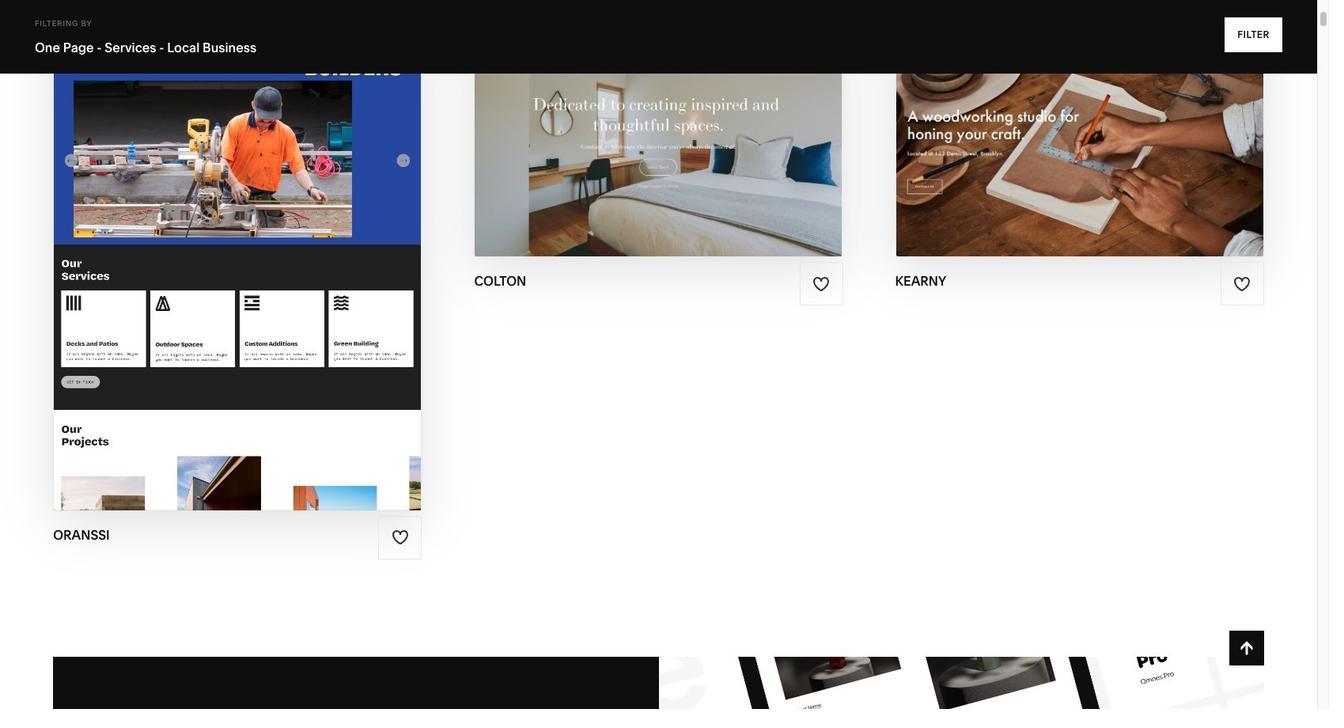 Task type: locate. For each thing, give the bounding box(es) containing it.
add colton to your favorites list image
[[813, 275, 830, 293]]

kearny image
[[896, 20, 1264, 257]]

colton image
[[475, 20, 843, 257]]

add oranssi to your favorites list image
[[392, 529, 409, 546]]



Task type: vqa. For each thing, say whether or not it's contained in the screenshot.
"Kearny" image
yes



Task type: describe. For each thing, give the bounding box(es) containing it.
oranssi image
[[54, 20, 421, 510]]

preview of building your own template image
[[659, 657, 1265, 709]]

back to top image
[[1238, 639, 1256, 657]]



